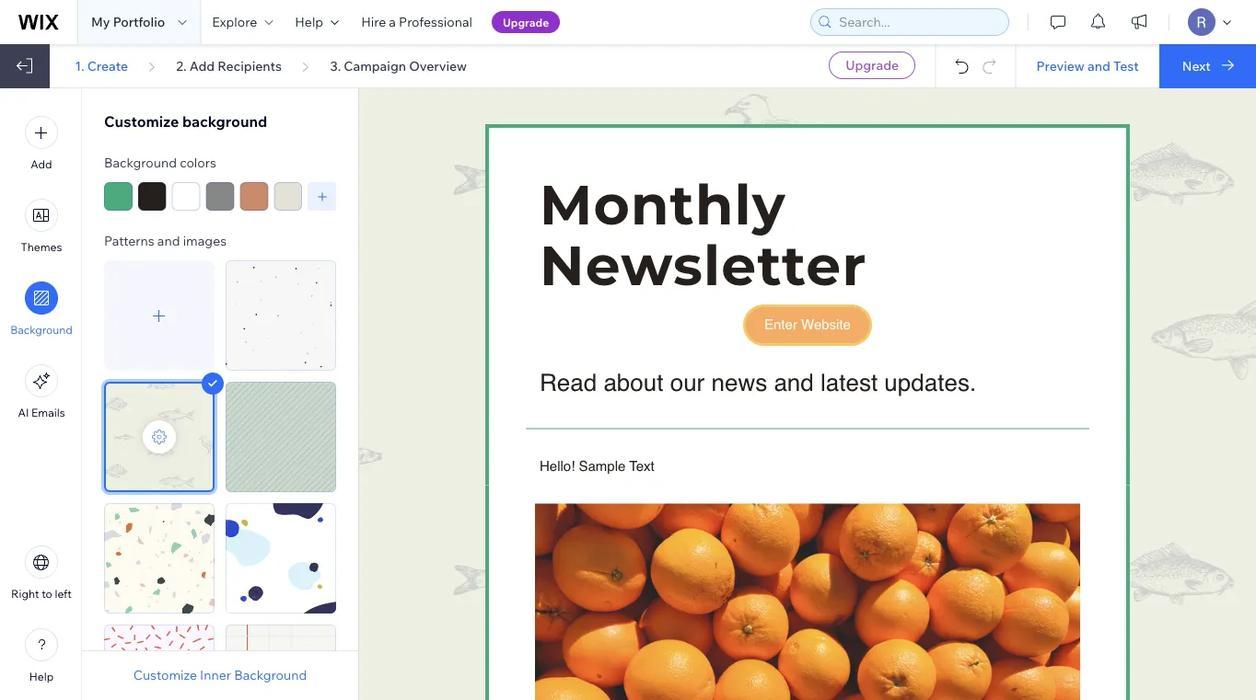 Task type: describe. For each thing, give the bounding box(es) containing it.
read
[[540, 369, 597, 396]]

background for background colors
[[104, 155, 177, 171]]

Search... field
[[833, 9, 1003, 35]]

background
[[182, 112, 267, 131]]

a
[[389, 14, 396, 30]]

next button
[[1159, 44, 1256, 88]]

my
[[91, 14, 110, 30]]

news
[[711, 369, 767, 396]]

background colors
[[104, 155, 216, 171]]

latest
[[820, 369, 878, 396]]

our
[[670, 369, 705, 396]]

1. create link
[[75, 58, 128, 74]]

upgrade for rightmost upgrade button
[[846, 57, 899, 73]]

newsletter
[[540, 232, 867, 299]]

sample
[[579, 458, 626, 474]]

recipients
[[218, 58, 282, 74]]

ai emails
[[18, 406, 65, 420]]

my portfolio
[[91, 14, 165, 30]]

3.
[[330, 58, 341, 74]]

customize for customize inner background
[[133, 668, 197, 684]]

left
[[55, 588, 72, 601]]

2. add recipients link
[[176, 58, 282, 74]]

1 horizontal spatial help
[[295, 14, 323, 30]]

add button
[[25, 116, 58, 171]]

1. create
[[75, 58, 128, 74]]

text
[[629, 458, 655, 474]]

customize background
[[104, 112, 267, 131]]

enter website link
[[746, 308, 869, 343]]

next
[[1182, 58, 1211, 74]]

monthly newsletter
[[540, 171, 867, 299]]

read about our news and latest updates.
[[540, 369, 976, 396]]

colors
[[180, 155, 216, 171]]

and for patterns
[[157, 233, 180, 249]]

test
[[1113, 58, 1139, 74]]

1 horizontal spatial and
[[774, 369, 814, 396]]

customize inner background button
[[133, 668, 307, 684]]

1 vertical spatial help button
[[25, 629, 58, 684]]

preview and test
[[1036, 58, 1139, 74]]

3. campaign overview link
[[330, 58, 467, 74]]

overview
[[409, 58, 467, 74]]

add inside button
[[31, 157, 52, 171]]

campaign
[[344, 58, 406, 74]]

right
[[11, 588, 39, 601]]

ai emails button
[[18, 365, 65, 420]]

inner
[[200, 668, 231, 684]]

create
[[87, 58, 128, 74]]

background for background
[[10, 323, 73, 337]]

ai
[[18, 406, 29, 420]]

2.
[[176, 58, 187, 74]]

background button
[[10, 282, 73, 337]]

themes button
[[21, 199, 62, 254]]



Task type: vqa. For each thing, say whether or not it's contained in the screenshot.
Williams at the left top of the page
no



Task type: locate. For each thing, give the bounding box(es) containing it.
professional
[[399, 14, 472, 30]]

add up themes "button"
[[31, 157, 52, 171]]

upgrade button
[[492, 11, 560, 33], [829, 52, 915, 79]]

and left images
[[157, 233, 180, 249]]

2. add recipients
[[176, 58, 282, 74]]

0 horizontal spatial help button
[[25, 629, 58, 684]]

0 horizontal spatial add
[[31, 157, 52, 171]]

2 horizontal spatial background
[[234, 668, 307, 684]]

right to left button
[[11, 546, 72, 601]]

upgrade down search... field
[[846, 57, 899, 73]]

customize inner background
[[133, 668, 307, 684]]

1 horizontal spatial add
[[189, 58, 215, 74]]

1 vertical spatial help
[[29, 670, 54, 684]]

add right '2.'
[[189, 58, 215, 74]]

0 horizontal spatial help
[[29, 670, 54, 684]]

right to left
[[11, 588, 72, 601]]

customize
[[104, 112, 179, 131], [133, 668, 197, 684]]

1 vertical spatial background
[[10, 323, 73, 337]]

monthly
[[540, 171, 786, 238]]

patterns
[[104, 233, 154, 249]]

images
[[183, 233, 227, 249]]

1 vertical spatial customize
[[133, 668, 197, 684]]

themes
[[21, 240, 62, 254]]

emails
[[31, 406, 65, 420]]

2 vertical spatial and
[[774, 369, 814, 396]]

customize for customize background
[[104, 112, 179, 131]]

upgrade for leftmost upgrade button
[[503, 15, 549, 29]]

updates.
[[884, 369, 976, 396]]

enter website
[[764, 317, 851, 333]]

0 horizontal spatial upgrade
[[503, 15, 549, 29]]

0 vertical spatial help
[[295, 14, 323, 30]]

0 vertical spatial help button
[[284, 0, 350, 44]]

upgrade right professional
[[503, 15, 549, 29]]

help left hire
[[295, 14, 323, 30]]

1 vertical spatial upgrade button
[[829, 52, 915, 79]]

2 vertical spatial background
[[234, 668, 307, 684]]

1.
[[75, 58, 84, 74]]

help down right to left
[[29, 670, 54, 684]]

preview
[[1036, 58, 1085, 74]]

help button up the 3. on the top
[[284, 0, 350, 44]]

enter
[[764, 317, 797, 333]]

patterns and images
[[104, 233, 227, 249]]

hello! sample text
[[540, 458, 655, 474]]

to
[[42, 588, 52, 601]]

explore
[[212, 14, 257, 30]]

0 vertical spatial upgrade
[[503, 15, 549, 29]]

and left test
[[1088, 58, 1110, 74]]

help button down right to left
[[25, 629, 58, 684]]

upgrade button down search... field
[[829, 52, 915, 79]]

0 horizontal spatial background
[[10, 323, 73, 337]]

add
[[189, 58, 215, 74], [31, 157, 52, 171]]

website
[[801, 317, 851, 333]]

1 horizontal spatial upgrade
[[846, 57, 899, 73]]

and for preview
[[1088, 58, 1110, 74]]

and right news
[[774, 369, 814, 396]]

1 horizontal spatial background
[[104, 155, 177, 171]]

background left colors
[[104, 155, 177, 171]]

help
[[295, 14, 323, 30], [29, 670, 54, 684]]

portfolio
[[113, 14, 165, 30]]

customize left inner at the bottom of the page
[[133, 668, 197, 684]]

hire a professional link
[[350, 0, 483, 44]]

hire
[[361, 14, 386, 30]]

0 vertical spatial customize
[[104, 112, 179, 131]]

upgrade
[[503, 15, 549, 29], [846, 57, 899, 73]]

0 vertical spatial and
[[1088, 58, 1110, 74]]

hello!
[[540, 458, 575, 474]]

background
[[104, 155, 177, 171], [10, 323, 73, 337], [234, 668, 307, 684]]

1 horizontal spatial upgrade button
[[829, 52, 915, 79]]

1 horizontal spatial help button
[[284, 0, 350, 44]]

and
[[1088, 58, 1110, 74], [157, 233, 180, 249], [774, 369, 814, 396]]

background right inner at the bottom of the page
[[234, 668, 307, 684]]

1 vertical spatial and
[[157, 233, 180, 249]]

1 vertical spatial add
[[31, 157, 52, 171]]

0 vertical spatial add
[[189, 58, 215, 74]]

3. campaign overview
[[330, 58, 467, 74]]

background inside button
[[234, 668, 307, 684]]

hire a professional
[[361, 14, 472, 30]]

1 vertical spatial upgrade
[[846, 57, 899, 73]]

customize up 'background colors'
[[104, 112, 179, 131]]

upgrade button right professional
[[492, 11, 560, 33]]

0 horizontal spatial upgrade button
[[492, 11, 560, 33]]

0 vertical spatial background
[[104, 155, 177, 171]]

0 horizontal spatial and
[[157, 233, 180, 249]]

help button
[[284, 0, 350, 44], [25, 629, 58, 684]]

2 horizontal spatial and
[[1088, 58, 1110, 74]]

about
[[604, 369, 663, 396]]

0 vertical spatial upgrade button
[[492, 11, 560, 33]]

customize inside button
[[133, 668, 197, 684]]

background up ai emails button on the left bottom of the page
[[10, 323, 73, 337]]



